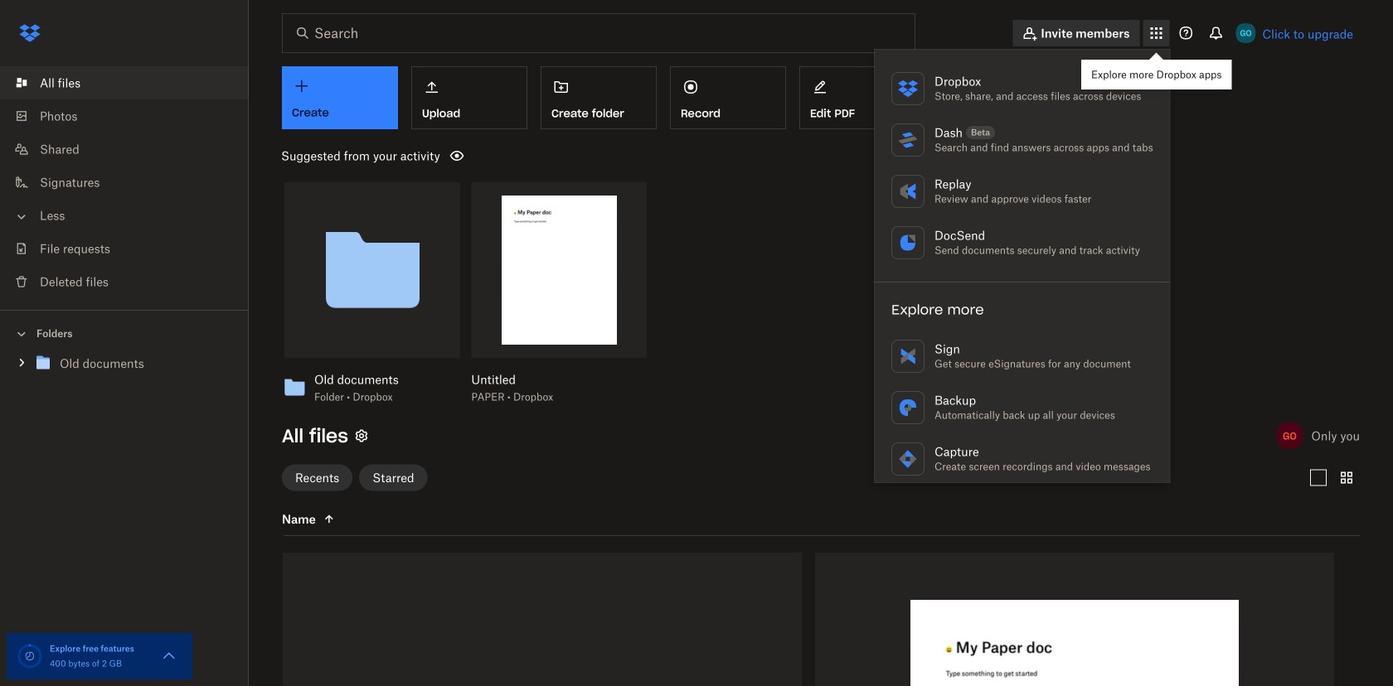 Task type: describe. For each thing, give the bounding box(es) containing it.
file, _ my paper doc.paper row
[[816, 553, 1335, 687]]

less image
[[13, 209, 30, 225]]

dropbox image
[[13, 17, 46, 50]]



Task type: vqa. For each thing, say whether or not it's contained in the screenshot.
File, _ My Paper doc.paper row
yes



Task type: locate. For each thing, give the bounding box(es) containing it.
list item
[[0, 66, 249, 100]]

list
[[0, 56, 249, 310]]

menu
[[875, 50, 1170, 687]]

folder, old documents row
[[283, 553, 802, 687]]



